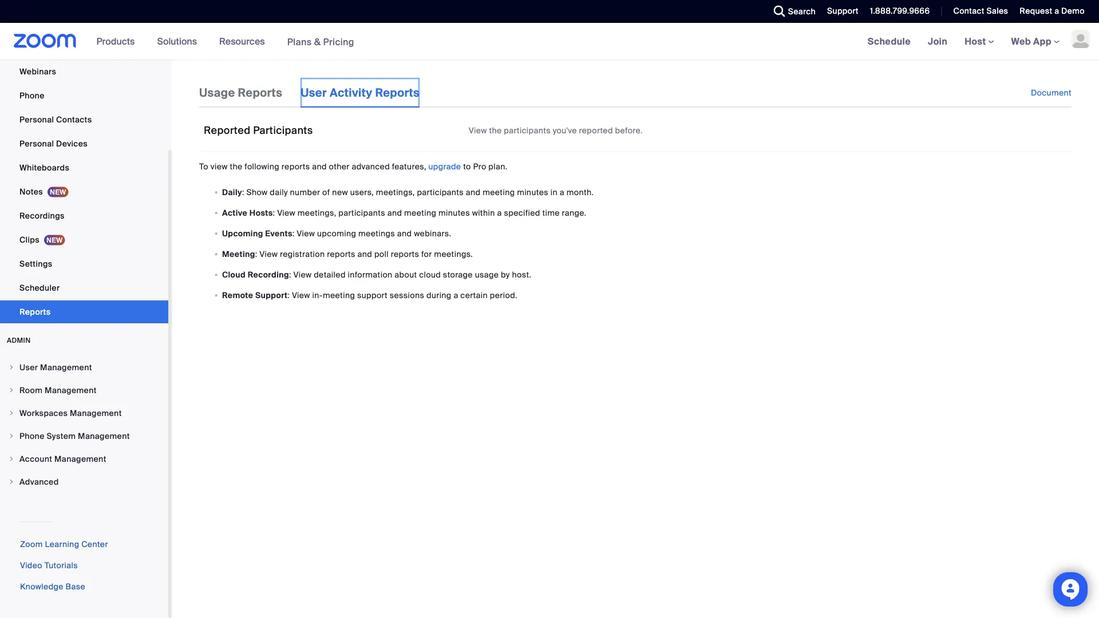 Task type: describe. For each thing, give the bounding box(es) containing it.
management down workspaces management menu item
[[78, 431, 130, 442]]

whiteboards link
[[0, 156, 168, 179]]

webinars.
[[414, 228, 451, 239]]

to
[[463, 161, 471, 172]]

: for support
[[288, 290, 290, 301]]

daily
[[222, 187, 242, 197]]

account management menu item
[[0, 448, 168, 470]]

0 horizontal spatial minutes
[[439, 208, 470, 218]]

0 horizontal spatial meetings,
[[298, 208, 337, 218]]

notes
[[19, 186, 43, 197]]

by
[[501, 269, 510, 280]]

within
[[472, 208, 495, 218]]

certain
[[461, 290, 488, 301]]

activity
[[330, 85, 373, 100]]

knowledge base
[[20, 582, 85, 593]]

video tutorials link
[[20, 561, 78, 571]]

reported
[[204, 124, 251, 137]]

reports for registration
[[327, 249, 356, 259]]

and down daily : show daily number of new users, meetings, participants and meeting minutes in a month. at the top of page
[[388, 208, 402, 218]]

workspaces
[[19, 408, 68, 419]]

recordings link
[[0, 204, 168, 227]]

reports inside personal menu menu
[[19, 307, 51, 317]]

users,
[[350, 187, 374, 197]]

tutorials
[[45, 561, 78, 571]]

phone for phone system management
[[19, 431, 45, 442]]

events
[[265, 228, 293, 239]]

0 vertical spatial the
[[489, 125, 502, 136]]

2 vertical spatial meeting
[[323, 290, 355, 301]]

solutions button
[[157, 23, 202, 60]]

view up recording
[[260, 249, 278, 259]]

management for room management
[[45, 385, 97, 396]]

advanced
[[19, 477, 59, 487]]

: for events
[[293, 228, 295, 239]]

right image for workspaces
[[8, 410, 15, 417]]

reports for following
[[282, 161, 310, 172]]

phone system management menu item
[[0, 426, 168, 447]]

phone for phone
[[19, 90, 45, 101]]

personal devices link
[[0, 132, 168, 155]]

upcoming
[[222, 228, 263, 239]]

devices
[[56, 138, 88, 149]]

search
[[789, 6, 816, 17]]

cloud recording : view detailed information about cloud storage usage by host.
[[222, 269, 532, 280]]

scheduler link
[[0, 277, 168, 300]]

workspaces management
[[19, 408, 122, 419]]

2 horizontal spatial participants
[[504, 125, 551, 136]]

support
[[357, 290, 388, 301]]

1.888.799.9666
[[870, 6, 930, 16]]

right image for room
[[8, 387, 15, 394]]

host
[[965, 35, 989, 47]]

cloud
[[222, 269, 246, 280]]

room management
[[19, 385, 97, 396]]

: for hosts
[[273, 208, 275, 218]]

management for account management
[[54, 454, 106, 465]]

detailed
[[314, 269, 346, 280]]

pro
[[473, 161, 487, 172]]

1 vertical spatial the
[[230, 161, 243, 172]]

: up recording
[[255, 249, 258, 259]]

user management
[[19, 362, 92, 373]]

clips
[[19, 235, 39, 245]]

usage reports link
[[199, 78, 282, 108]]

management for user management
[[40, 362, 92, 373]]

advanced menu item
[[0, 471, 168, 493]]

whiteboards
[[19, 162, 69, 173]]

view for : view meetings, participants and meeting minutes within a specified time range.
[[277, 208, 296, 218]]

0 vertical spatial support
[[828, 6, 859, 16]]

right image inside advanced menu item
[[8, 479, 15, 486]]

user management menu item
[[0, 357, 168, 379]]

products
[[97, 35, 135, 47]]

right image for user
[[8, 364, 15, 371]]

view for : view in-meeting support sessions during a certain period.
[[292, 290, 310, 301]]

upcoming events : view upcoming meetings and webinars.
[[222, 228, 451, 239]]

to
[[199, 161, 208, 172]]

contacts
[[56, 114, 92, 125]]

right image for phone
[[8, 433, 15, 440]]

for
[[422, 249, 432, 259]]

recordings
[[19, 210, 65, 221]]

phone link
[[0, 84, 168, 107]]

room
[[19, 385, 43, 396]]

cloud
[[419, 269, 441, 280]]

video
[[20, 561, 42, 571]]

knowledge
[[20, 582, 64, 593]]

in-
[[312, 290, 323, 301]]

view for : view detailed information about cloud storage usage by host.
[[294, 269, 312, 280]]

following
[[245, 161, 280, 172]]

time
[[543, 208, 560, 218]]

learning
[[45, 540, 79, 550]]

about
[[395, 269, 417, 280]]

zoom
[[20, 540, 43, 550]]

reported
[[579, 125, 613, 136]]

upgrade
[[429, 161, 461, 172]]

webinars link
[[0, 60, 168, 83]]

contact
[[954, 6, 985, 16]]

meetings.
[[434, 249, 473, 259]]

a right in
[[560, 187, 565, 197]]

of
[[323, 187, 330, 197]]

2 vertical spatial participants
[[339, 208, 385, 218]]

personal for personal devices
[[19, 138, 54, 149]]

&
[[314, 36, 321, 48]]

personal contacts link
[[0, 108, 168, 131]]

search button
[[766, 0, 819, 23]]



Task type: vqa. For each thing, say whether or not it's contained in the screenshot.
6 Reasons to Upgrade Your Zoom Account from Basic to Pro link
no



Task type: locate. For each thing, give the bounding box(es) containing it.
support right search
[[828, 6, 859, 16]]

personal contacts
[[19, 114, 92, 125]]

participants down users,
[[339, 208, 385, 218]]

2 right image from the top
[[8, 433, 15, 440]]

:
[[242, 187, 244, 197], [273, 208, 275, 218], [293, 228, 295, 239], [255, 249, 258, 259], [289, 269, 291, 280], [288, 290, 290, 301]]

sessions
[[390, 290, 425, 301]]

0 horizontal spatial user
[[19, 362, 38, 373]]

reports up number
[[282, 161, 310, 172]]

user for user activity reports
[[301, 85, 327, 100]]

participants
[[253, 124, 313, 137]]

0 horizontal spatial reports
[[19, 307, 51, 317]]

and left poll
[[358, 249, 372, 259]]

management down phone system management menu item
[[54, 454, 106, 465]]

management up room management
[[40, 362, 92, 373]]

room management menu item
[[0, 380, 168, 402]]

view down daily
[[277, 208, 296, 218]]

right image for account
[[8, 456, 15, 463]]

support down recording
[[255, 290, 288, 301]]

view
[[211, 161, 228, 172]]

usage reports
[[199, 85, 282, 100]]

phone system management
[[19, 431, 130, 442]]

and down active hosts : view meetings, participants and meeting minutes within a specified time range.
[[397, 228, 412, 239]]

user inside tabs of report home tab list
[[301, 85, 327, 100]]

meetings
[[359, 228, 395, 239]]

user for user management
[[19, 362, 38, 373]]

right image inside phone system management menu item
[[8, 433, 15, 440]]

meetings navigation
[[860, 23, 1100, 60]]

1 vertical spatial meetings,
[[298, 208, 337, 218]]

0 horizontal spatial participants
[[339, 208, 385, 218]]

zoom logo image
[[14, 34, 77, 48]]

meeting down detailed
[[323, 290, 355, 301]]

user inside menu item
[[19, 362, 38, 373]]

1 horizontal spatial reports
[[238, 85, 282, 100]]

banner containing products
[[0, 23, 1100, 60]]

right image left account
[[8, 456, 15, 463]]

registration
[[280, 249, 325, 259]]

center
[[81, 540, 108, 550]]

user activity reports
[[301, 85, 420, 100]]

show
[[247, 187, 268, 197]]

reports down scheduler
[[19, 307, 51, 317]]

personal menu menu
[[0, 0, 168, 325]]

period.
[[490, 290, 518, 301]]

month.
[[567, 187, 594, 197]]

meetings, down the of
[[298, 208, 337, 218]]

demo
[[1062, 6, 1085, 16]]

meeting : view registration reports and poll reports for meetings.
[[222, 249, 473, 259]]

upcoming
[[317, 228, 356, 239]]

reports down upcoming events : view upcoming meetings and webinars.
[[327, 249, 356, 259]]

1 horizontal spatial participants
[[417, 187, 464, 197]]

active
[[222, 208, 248, 218]]

solutions
[[157, 35, 197, 47]]

participants down upgrade link
[[417, 187, 464, 197]]

1 horizontal spatial user
[[301, 85, 327, 100]]

plans & pricing
[[287, 36, 354, 48]]

0 horizontal spatial meeting
[[323, 290, 355, 301]]

1 horizontal spatial minutes
[[517, 187, 549, 197]]

0 horizontal spatial reports
[[282, 161, 310, 172]]

join link
[[920, 23, 957, 60]]

0 vertical spatial right image
[[8, 387, 15, 394]]

zoom learning center
[[20, 540, 108, 550]]

right image inside account management menu item
[[8, 456, 15, 463]]

right image down the admin
[[8, 364, 15, 371]]

user activity reports link
[[301, 78, 420, 108]]

view for : view upcoming meetings and webinars.
[[297, 228, 315, 239]]

to view the following reports and other advanced features, upgrade to pro plan.
[[199, 161, 508, 172]]

0 horizontal spatial the
[[230, 161, 243, 172]]

reports link
[[0, 301, 168, 324]]

tabs of report home tab list
[[199, 78, 438, 108]]

plan.
[[489, 161, 508, 172]]

1 right image from the top
[[8, 364, 15, 371]]

management for workspaces management
[[70, 408, 122, 419]]

2 phone from the top
[[19, 431, 45, 442]]

personal for personal contacts
[[19, 114, 54, 125]]

request a demo link
[[1012, 0, 1100, 23], [1020, 6, 1085, 16]]

daily
[[270, 187, 288, 197]]

in
[[551, 187, 558, 197]]

1 vertical spatial phone
[[19, 431, 45, 442]]

1 horizontal spatial meeting
[[404, 208, 437, 218]]

: for recording
[[289, 269, 291, 280]]

reports
[[238, 85, 282, 100], [375, 85, 420, 100], [19, 307, 51, 317]]

personal
[[19, 114, 54, 125], [19, 138, 54, 149]]

reports up about
[[391, 249, 419, 259]]

2 right image from the top
[[8, 410, 15, 417]]

specified
[[504, 208, 541, 218]]

workspaces management menu item
[[0, 403, 168, 424]]

other
[[329, 161, 350, 172]]

4 right image from the top
[[8, 479, 15, 486]]

range.
[[562, 208, 587, 218]]

usage
[[475, 269, 499, 280]]

0 vertical spatial meetings,
[[376, 187, 415, 197]]

during
[[427, 290, 452, 301]]

1 vertical spatial user
[[19, 362, 38, 373]]

meeting down daily : show daily number of new users, meetings, participants and meeting minutes in a month. at the top of page
[[404, 208, 437, 218]]

phone down webinars
[[19, 90, 45, 101]]

1 right image from the top
[[8, 387, 15, 394]]

1 horizontal spatial reports
[[327, 249, 356, 259]]

1 vertical spatial right image
[[8, 433, 15, 440]]

resources
[[219, 35, 265, 47]]

3 right image from the top
[[8, 456, 15, 463]]

schedule link
[[860, 23, 920, 60]]

account management
[[19, 454, 106, 465]]

host button
[[965, 35, 995, 47]]

poll
[[375, 249, 389, 259]]

usage
[[199, 85, 235, 100]]

0 vertical spatial personal
[[19, 114, 54, 125]]

: left show
[[242, 187, 244, 197]]

participants
[[504, 125, 551, 136], [417, 187, 464, 197], [339, 208, 385, 218]]

2 horizontal spatial reports
[[391, 249, 419, 259]]

meeting
[[222, 249, 255, 259]]

phone up account
[[19, 431, 45, 442]]

and
[[312, 161, 327, 172], [466, 187, 481, 197], [388, 208, 402, 218], [397, 228, 412, 239], [358, 249, 372, 259]]

you've
[[553, 125, 577, 136]]

scheduler
[[19, 283, 60, 293]]

0 vertical spatial minutes
[[517, 187, 549, 197]]

right image left system
[[8, 433, 15, 440]]

: up registration
[[293, 228, 295, 239]]

user up room
[[19, 362, 38, 373]]

reports
[[282, 161, 310, 172], [327, 249, 356, 259], [391, 249, 419, 259]]

advanced
[[352, 161, 390, 172]]

right image inside room management menu item
[[8, 387, 15, 394]]

and up within
[[466, 187, 481, 197]]

knowledge base link
[[20, 582, 85, 593]]

right image
[[8, 387, 15, 394], [8, 433, 15, 440]]

web
[[1012, 35, 1032, 47]]

2 horizontal spatial meeting
[[483, 187, 515, 197]]

1 phone from the top
[[19, 90, 45, 101]]

phone inside phone system management menu item
[[19, 431, 45, 442]]

0 horizontal spatial support
[[255, 290, 288, 301]]

plans
[[287, 36, 312, 48]]

right image left "workspaces" at left bottom
[[8, 410, 15, 417]]

1 vertical spatial minutes
[[439, 208, 470, 218]]

view up pro
[[469, 125, 487, 136]]

management
[[40, 362, 92, 373], [45, 385, 97, 396], [70, 408, 122, 419], [78, 431, 130, 442], [54, 454, 106, 465]]

clips link
[[0, 229, 168, 251]]

pricing
[[323, 36, 354, 48]]

support
[[828, 6, 859, 16], [255, 290, 288, 301]]

0 vertical spatial phone
[[19, 90, 45, 101]]

: up events
[[273, 208, 275, 218]]

admin
[[7, 336, 31, 345]]

a right within
[[497, 208, 502, 218]]

plans & pricing link
[[287, 36, 354, 48], [287, 36, 354, 48]]

1 vertical spatial meeting
[[404, 208, 437, 218]]

right image left room
[[8, 387, 15, 394]]

1 vertical spatial personal
[[19, 138, 54, 149]]

daily : show daily number of new users, meetings, participants and meeting minutes in a month.
[[222, 187, 594, 197]]

personal up whiteboards in the top left of the page
[[19, 138, 54, 149]]

right image inside the user management menu item
[[8, 364, 15, 371]]

1 horizontal spatial the
[[489, 125, 502, 136]]

settings
[[19, 259, 52, 269]]

2 horizontal spatial reports
[[375, 85, 420, 100]]

document
[[1032, 87, 1072, 98]]

user left activity
[[301, 85, 327, 100]]

document link
[[1032, 78, 1072, 108]]

2 personal from the top
[[19, 138, 54, 149]]

recording
[[248, 269, 289, 280]]

a right the during
[[454, 290, 459, 301]]

information
[[348, 269, 393, 280]]

request
[[1020, 6, 1053, 16]]

view the participants you've reported before.
[[469, 125, 643, 136]]

1 vertical spatial support
[[255, 290, 288, 301]]

right image left advanced
[[8, 479, 15, 486]]

view left in-
[[292, 290, 310, 301]]

: down registration
[[289, 269, 291, 280]]

personal devices
[[19, 138, 88, 149]]

reports up 'reported participants' on the left top of the page
[[238, 85, 282, 100]]

meeting down plan. on the left top of the page
[[483, 187, 515, 197]]

the right view
[[230, 161, 243, 172]]

0 vertical spatial participants
[[504, 125, 551, 136]]

management up workspaces management at the bottom left of page
[[45, 385, 97, 396]]

a left demo
[[1055, 6, 1060, 16]]

minutes left in
[[517, 187, 549, 197]]

right image inside workspaces management menu item
[[8, 410, 15, 417]]

meetings, up active hosts : view meetings, participants and meeting minutes within a specified time range.
[[376, 187, 415, 197]]

0 vertical spatial user
[[301, 85, 327, 100]]

reports right activity
[[375, 85, 420, 100]]

admin menu menu
[[0, 357, 168, 494]]

1 horizontal spatial support
[[828, 6, 859, 16]]

phone inside phone link
[[19, 90, 45, 101]]

management down room management menu item
[[70, 408, 122, 419]]

zoom learning center link
[[20, 540, 108, 550]]

participants left you've
[[504, 125, 551, 136]]

resources button
[[219, 23, 270, 60]]

1 personal from the top
[[19, 114, 54, 125]]

banner
[[0, 23, 1100, 60]]

profile picture image
[[1072, 30, 1091, 48]]

products button
[[97, 23, 140, 60]]

view up registration
[[297, 228, 315, 239]]

number
[[290, 187, 320, 197]]

sales
[[987, 6, 1009, 16]]

request a demo
[[1020, 6, 1085, 16]]

minutes left within
[[439, 208, 470, 218]]

0 vertical spatial meeting
[[483, 187, 515, 197]]

settings link
[[0, 253, 168, 275]]

: left in-
[[288, 290, 290, 301]]

product information navigation
[[88, 23, 363, 60]]

1 horizontal spatial meetings,
[[376, 187, 415, 197]]

schedule
[[868, 35, 911, 47]]

the up plan. on the left top of the page
[[489, 125, 502, 136]]

and left other
[[312, 161, 327, 172]]

1 vertical spatial participants
[[417, 187, 464, 197]]

app
[[1034, 35, 1052, 47]]

view down registration
[[294, 269, 312, 280]]

personal up personal devices
[[19, 114, 54, 125]]

right image
[[8, 364, 15, 371], [8, 410, 15, 417], [8, 456, 15, 463], [8, 479, 15, 486]]

remote
[[222, 290, 253, 301]]



